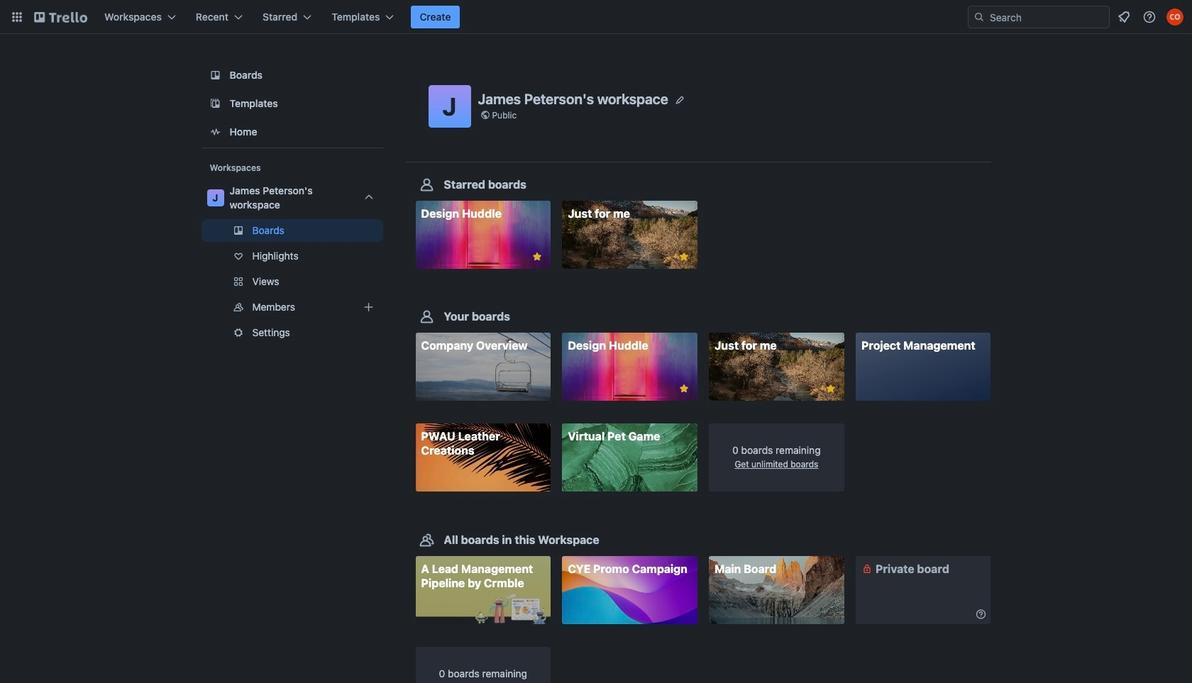 Task type: vqa. For each thing, say whether or not it's contained in the screenshot.
search "icon"
yes



Task type: describe. For each thing, give the bounding box(es) containing it.
click to unstar this board. it will be removed from your starred list. image
[[531, 251, 544, 263]]

sm image
[[860, 562, 874, 576]]

sm image
[[974, 607, 988, 622]]

board image
[[207, 67, 224, 84]]

christina overa (christinaovera) image
[[1167, 9, 1184, 26]]

add image
[[360, 299, 377, 316]]

Search field
[[985, 7, 1109, 27]]

back to home image
[[34, 6, 87, 28]]

search image
[[974, 11, 985, 23]]

0 notifications image
[[1116, 9, 1133, 26]]

open information menu image
[[1143, 10, 1157, 24]]



Task type: locate. For each thing, give the bounding box(es) containing it.
template board image
[[207, 95, 224, 112]]

home image
[[207, 124, 224, 141]]

click to unstar this board. it will be removed from your starred list. image
[[678, 251, 691, 263], [678, 383, 691, 396], [825, 383, 837, 396]]

primary element
[[0, 0, 1192, 34]]



